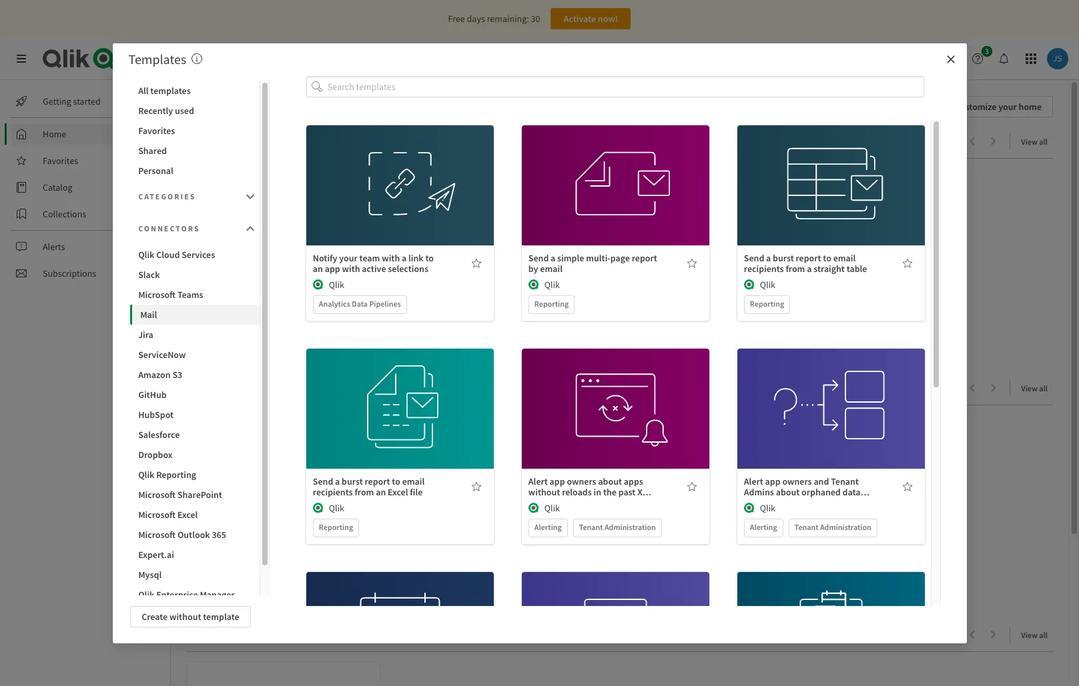 Task type: vqa. For each thing, say whether or not it's contained in the screenshot.
SIMPLE
yes



Task type: locate. For each thing, give the bounding box(es) containing it.
use template button for send a simple multi-page report by email
[[574, 160, 657, 182]]

alert inside alert app owners about apps without reloads in the past x days.
[[529, 476, 548, 488]]

tenant administration down the
[[579, 523, 656, 533]]

0 horizontal spatial email
[[402, 476, 425, 488]]

reporting down by
[[535, 299, 569, 309]]

alert up days.
[[529, 476, 548, 488]]

recently used inside the home main content
[[206, 381, 285, 397]]

1 vertical spatial 10
[[241, 560, 249, 570]]

2 vertical spatial all
[[1040, 631, 1048, 641]]

to left "explore" on the top left
[[261, 134, 272, 150]]

reporting
[[535, 299, 569, 309], [750, 299, 785, 309], [156, 469, 196, 481], [319, 523, 353, 533]]

home down getting
[[43, 128, 66, 140]]

1 vertical spatial updated
[[210, 560, 239, 570]]

an left file
[[376, 487, 386, 499]]

2 horizontal spatial tenant
[[831, 476, 859, 488]]

all
[[1040, 137, 1048, 147], [1040, 384, 1048, 394], [1040, 631, 1048, 641]]

with left active
[[342, 263, 360, 275]]

details for alert app owners and tenant admins about orphaned data connections
[[818, 418, 845, 430]]

alerting for alert app owners about apps without reloads in the past x days.
[[535, 523, 562, 533]]

burst left straight
[[773, 252, 794, 264]]

qlik image down notify
[[313, 280, 324, 290]]

customize your home
[[955, 101, 1042, 113]]

recently used down all templates
[[138, 104, 194, 116]]

all templates
[[138, 84, 191, 96]]

1 horizontal spatial your
[[999, 101, 1017, 113]]

use for send a burst report to email recipients from a straight table
[[805, 165, 820, 177]]

microsoft for microsoft excel
[[138, 509, 176, 521]]

jacob simon image
[[196, 312, 208, 324]]

3 microsoft from the top
[[138, 509, 176, 521]]

templates
[[129, 50, 186, 67]]

0 horizontal spatial recipients
[[313, 487, 353, 499]]

view all
[[1022, 137, 1048, 147], [1022, 384, 1048, 394], [1022, 631, 1048, 641]]

alerting down days.
[[535, 523, 562, 533]]

0 horizontal spatial report
[[365, 476, 390, 488]]

your left home
[[999, 101, 1017, 113]]

1 microsoft from the top
[[138, 289, 176, 301]]

1 horizontal spatial without
[[529, 487, 560, 499]]

1 owners from the left
[[567, 476, 597, 488]]

qlik for send a burst report to email recipients from a straight table
[[760, 279, 776, 291]]

favorites up 'catalog'
[[43, 155, 78, 167]]

0 vertical spatial recently
[[138, 104, 173, 116]]

minutes
[[250, 313, 278, 323], [250, 560, 278, 570]]

your inside notify your team with a link to an app with active selections
[[339, 252, 358, 264]]

0 horizontal spatial analytics
[[132, 50, 182, 67]]

send inside send a simple multi-page report by email
[[529, 252, 549, 264]]

microsoft down "qlik reporting"
[[138, 489, 176, 501]]

1 horizontal spatial used
[[258, 381, 285, 397]]

recently up hubspot button
[[206, 381, 255, 397]]

0 vertical spatial without
[[529, 487, 560, 499]]

microsoft for microsoft outlook 365
[[138, 529, 176, 541]]

microsoft
[[138, 289, 176, 301], [138, 489, 176, 501], [138, 509, 176, 521], [138, 529, 176, 541]]

template for send a burst report to email recipients from a straight table
[[822, 165, 858, 177]]

favorites inside button
[[138, 125, 175, 137]]

add to favorites image
[[902, 258, 913, 269], [687, 482, 697, 493]]

1 vertical spatial burst
[[342, 476, 363, 488]]

1 horizontal spatial tenant
[[795, 523, 819, 533]]

close image
[[946, 54, 956, 64]]

all for recently used
[[1040, 384, 1048, 394]]

owners left the "and"
[[783, 476, 812, 488]]

app inside alert app owners about apps without reloads in the past x days.
[[550, 476, 565, 488]]

1 vertical spatial your
[[339, 252, 358, 264]]

microsoft down slack
[[138, 289, 176, 301]]

alerting
[[535, 523, 562, 533], [750, 523, 778, 533]]

remaining:
[[487, 13, 529, 25]]

home
[[1019, 101, 1042, 113]]

0 horizontal spatial used
[[175, 104, 194, 116]]

use template for send a simple multi-page report by email
[[589, 165, 642, 177]]

1 horizontal spatial favorites
[[138, 125, 175, 137]]

1 horizontal spatial recently used
[[206, 381, 285, 397]]

use for send a simple multi-page report by email
[[589, 165, 604, 177]]

1 horizontal spatial excel
[[388, 487, 408, 499]]

connectors
[[138, 223, 200, 233]]

2 view all link from the top
[[1022, 380, 1053, 397]]

1 horizontal spatial administration
[[820, 523, 872, 533]]

0 vertical spatial ago
[[279, 313, 292, 323]]

alert up connections
[[744, 476, 764, 488]]

use for alert app owners and tenant admins about orphaned data connections
[[805, 389, 820, 401]]

microsoft teams
[[138, 289, 203, 301]]

2 updated 10 minutes ago from the top
[[210, 560, 292, 570]]

excel up microsoft outlook 365
[[177, 509, 198, 521]]

report left table
[[796, 252, 821, 264]]

2 vertical spatial view
[[1022, 631, 1038, 641]]

recently used link
[[206, 381, 291, 397]]

0 horizontal spatial an
[[313, 263, 323, 275]]

administration down data
[[820, 523, 872, 533]]

1 horizontal spatial about
[[776, 487, 800, 499]]

2 vertical spatial recently
[[206, 628, 255, 644]]

an inside notify your team with a link to an app with active selections
[[313, 263, 323, 275]]

0 vertical spatial view
[[1022, 137, 1038, 147]]

about inside alert app owners and tenant admins about orphaned data connections
[[776, 487, 800, 499]]

a for send a burst report to email recipients from a straight table
[[766, 252, 771, 264]]

use for send a burst report to email recipients from an excel file
[[374, 389, 388, 401]]

to left table
[[823, 252, 832, 264]]

report inside send a burst report to email recipients from a straight table
[[796, 252, 821, 264]]

0 vertical spatial from
[[786, 263, 805, 275]]

email for send a burst report to email recipients from a straight table
[[834, 252, 856, 264]]

recently for the recently updated link on the left bottom of page
[[206, 628, 255, 644]]

1 vertical spatial add to favorites image
[[687, 482, 697, 493]]

report for send a burst report to email recipients from an excel file
[[365, 476, 390, 488]]

qlik image
[[529, 280, 539, 290], [744, 280, 755, 290], [529, 503, 539, 514], [744, 503, 755, 514]]

1 horizontal spatial home
[[187, 96, 228, 117]]

alerting down connections
[[750, 523, 778, 533]]

1 vertical spatial from
[[355, 487, 374, 499]]

0 vertical spatial view all link
[[1022, 133, 1053, 150]]

details button for notify your team with a link to an app with active selections
[[358, 190, 442, 211]]

1 horizontal spatial alert
[[744, 476, 764, 488]]

email
[[834, 252, 856, 264], [540, 263, 563, 275], [402, 476, 425, 488]]

template inside button
[[203, 611, 239, 623]]

1 vertical spatial services
[[182, 249, 215, 261]]

analytics to explore
[[206, 134, 318, 150]]

1 horizontal spatial recipients
[[744, 263, 784, 275]]

active
[[362, 263, 386, 275]]

0 vertical spatial your
[[999, 101, 1017, 113]]

getting started link
[[11, 91, 160, 112]]

used inside button
[[175, 104, 194, 116]]

1 vertical spatial view
[[1022, 384, 1038, 394]]

1 tenant administration from the left
[[579, 523, 656, 533]]

1 ago from the top
[[279, 313, 292, 323]]

reporting inside qlik reporting button
[[156, 469, 196, 481]]

owners inside alert app owners about apps without reloads in the past x days.
[[567, 476, 597, 488]]

0 vertical spatial burst
[[773, 252, 794, 264]]

2 tenant administration from the left
[[795, 523, 872, 533]]

alert inside alert app owners and tenant admins about orphaned data connections
[[744, 476, 764, 488]]

0 vertical spatial used
[[175, 104, 194, 116]]

app for first app
[[215, 298, 231, 310]]

1 vertical spatial favorites
[[43, 155, 78, 167]]

qlik enterprise manager button
[[130, 585, 260, 605]]

0 horizontal spatial administration
[[605, 523, 656, 533]]

0 vertical spatial updated 10 minutes ago
[[210, 313, 292, 323]]

jira
[[138, 329, 153, 341]]

2 view from the top
[[1022, 384, 1038, 394]]

1 vertical spatial qlik image
[[313, 503, 324, 514]]

templates are pre-built automations that help you automate common business workflows. get started by selecting one of the pre-built templates or choose the blank canvas to build an automation from scratch. tooltip
[[192, 50, 202, 67]]

1 horizontal spatial email
[[540, 263, 563, 275]]

app inside the home main content
[[215, 298, 231, 310]]

microsoft up expert.ai
[[138, 529, 176, 541]]

1 vertical spatial view all link
[[1022, 380, 1053, 397]]

microsoft teams button
[[130, 285, 260, 305]]

0 vertical spatial an
[[313, 263, 323, 275]]

use
[[374, 165, 388, 177], [589, 165, 604, 177], [805, 165, 820, 177], [374, 389, 388, 401], [589, 389, 604, 401], [805, 389, 820, 401]]

2 all from the top
[[1040, 384, 1048, 394]]

home up favorites button
[[187, 96, 228, 117]]

1 all from the top
[[1040, 137, 1048, 147]]

0 vertical spatial all
[[1040, 137, 1048, 147]]

mail
[[140, 309, 157, 321]]

0 vertical spatial updated
[[210, 313, 239, 323]]

template for send a simple multi-page report by email
[[606, 165, 642, 177]]

qlik image for alert app owners and tenant admins about orphaned data connections
[[744, 503, 755, 514]]

30
[[531, 13, 540, 25]]

0 horizontal spatial tenant administration
[[579, 523, 656, 533]]

catalog link
[[11, 177, 160, 198]]

a inside send a burst report to email recipients from an excel file
[[335, 476, 340, 488]]

0 horizontal spatial tenant
[[579, 523, 603, 533]]

10 down microsoft outlook 365 button
[[241, 560, 249, 570]]

0 horizontal spatial owners
[[567, 476, 597, 488]]

qlik for alert app owners and tenant admins about orphaned data connections
[[760, 503, 776, 515]]

1 administration from the left
[[605, 523, 656, 533]]

recently down all templates
[[138, 104, 173, 116]]

recipients inside send a burst report to email recipients from an excel file
[[313, 487, 353, 499]]

view all link
[[1022, 133, 1053, 150], [1022, 380, 1053, 397], [1022, 627, 1053, 644]]

2 owners from the left
[[783, 476, 812, 488]]

reporting for send a burst report to email recipients from an excel file
[[319, 523, 353, 533]]

details for alert app owners about apps without reloads in the past x days.
[[602, 418, 629, 430]]

1 view from the top
[[1022, 137, 1038, 147]]

favorites inside navigation pane element
[[43, 155, 78, 167]]

1 horizontal spatial alerting
[[750, 523, 778, 533]]

to inside the home main content
[[261, 134, 272, 150]]

1 alerting from the left
[[535, 523, 562, 533]]

0 vertical spatial recently used
[[138, 104, 194, 116]]

excel inside button
[[177, 509, 198, 521]]

1 vertical spatial recipients
[[313, 487, 353, 499]]

send
[[529, 252, 549, 264], [744, 252, 765, 264], [313, 476, 333, 488]]

from for a
[[786, 263, 805, 275]]

3 view all from the top
[[1022, 631, 1048, 641]]

2 view all from the top
[[1022, 384, 1048, 394]]

jira button
[[130, 325, 260, 345]]

amazon s3
[[138, 369, 182, 381]]

add to favorites image right table
[[902, 258, 913, 269]]

from inside send a burst report to email recipients from a straight table
[[786, 263, 805, 275]]

categories
[[138, 191, 196, 201]]

alert app owners and tenant admins about orphaned data connections
[[744, 476, 861, 509]]

about left apps
[[598, 476, 622, 488]]

microsoft for microsoft teams
[[138, 289, 176, 301]]

0 vertical spatial home
[[187, 96, 228, 117]]

free days remaining: 30
[[448, 13, 540, 25]]

details for send a burst report to email recipients from a straight table
[[818, 194, 845, 206]]

1 alert from the left
[[529, 476, 548, 488]]

services
[[185, 50, 231, 67], [182, 249, 215, 261]]

1 view all from the top
[[1022, 137, 1048, 147]]

0 vertical spatial favorites
[[138, 125, 175, 137]]

template for alert app owners and tenant admins about orphaned data connections
[[822, 389, 858, 401]]

details
[[386, 194, 414, 206], [602, 194, 629, 206], [818, 194, 845, 206], [386, 418, 414, 430], [602, 418, 629, 430], [818, 418, 845, 430]]

1 horizontal spatial send
[[529, 252, 549, 264]]

0 horizontal spatial your
[[339, 252, 358, 264]]

send inside send a burst report to email recipients from an excel file
[[313, 476, 333, 488]]

2 vertical spatial view all link
[[1022, 627, 1053, 644]]

owners left the
[[567, 476, 597, 488]]

reporting down send a burst report to email recipients from an excel file
[[319, 523, 353, 533]]

1 vertical spatial an
[[376, 487, 386, 499]]

alert for admins
[[744, 476, 764, 488]]

the
[[603, 487, 617, 499]]

to right the link
[[426, 252, 434, 264]]

days
[[467, 13, 485, 25]]

1 vertical spatial home
[[43, 128, 66, 140]]

Search templates text field
[[328, 76, 924, 98]]

email inside send a burst report to email recipients from an excel file
[[402, 476, 425, 488]]

use template for send a burst report to email recipients from a straight table
[[805, 165, 858, 177]]

1 qlik image from the top
[[313, 280, 324, 290]]

1 vertical spatial ago
[[279, 560, 292, 570]]

add to favorites image for x
[[687, 482, 697, 493]]

0 horizontal spatial from
[[355, 487, 374, 499]]

to inside send a burst report to email recipients from a straight table
[[823, 252, 832, 264]]

all for analytics to explore
[[1040, 137, 1048, 147]]

3 view all link from the top
[[1022, 627, 1053, 644]]

2 horizontal spatial report
[[796, 252, 821, 264]]

0 horizontal spatial send
[[313, 476, 333, 488]]

without
[[529, 487, 560, 499], [170, 611, 201, 623]]

2 administration from the left
[[820, 523, 872, 533]]

reporting down send a burst report to email recipients from a straight table on the top of page
[[750, 299, 785, 309]]

template for send a burst report to email recipients from an excel file
[[390, 389, 427, 401]]

0 vertical spatial analytics
[[132, 50, 182, 67]]

app inside notify your team with a link to an app with active selections
[[325, 263, 340, 275]]

an left team
[[313, 263, 323, 275]]

analytics up all templates
[[132, 50, 182, 67]]

pipelines
[[369, 299, 401, 309]]

0 vertical spatial recipients
[[744, 263, 784, 275]]

microsoft sharepoint button
[[130, 485, 260, 505]]

create
[[142, 611, 168, 623]]

1 vertical spatial recently
[[206, 381, 255, 397]]

about inside alert app owners about apps without reloads in the past x days.
[[598, 476, 622, 488]]

burst inside send a burst report to email recipients from a straight table
[[773, 252, 794, 264]]

alerting for alert app owners and tenant admins about orphaned data connections
[[750, 523, 778, 533]]

burst
[[773, 252, 794, 264], [342, 476, 363, 488]]

tenant right the "and"
[[831, 476, 859, 488]]

2 vertical spatial view all
[[1022, 631, 1048, 641]]

to left file
[[392, 476, 400, 488]]

app up days.
[[550, 476, 565, 488]]

to
[[261, 134, 272, 150], [426, 252, 434, 264], [823, 252, 832, 264], [392, 476, 400, 488]]

administration down past
[[605, 523, 656, 533]]

1 horizontal spatial tenant administration
[[795, 523, 872, 533]]

365
[[212, 529, 226, 541]]

email inside send a burst report to email recipients from a straight table
[[834, 252, 856, 264]]

from
[[786, 263, 805, 275], [355, 487, 374, 499]]

1 vertical spatial view all
[[1022, 384, 1048, 394]]

templates
[[150, 84, 191, 96]]

favorites
[[138, 125, 175, 137], [43, 155, 78, 167]]

about right admins
[[776, 487, 800, 499]]

add to favorites image for table
[[902, 258, 913, 269]]

details button for alert app owners about apps without reloads in the past x days.
[[574, 413, 657, 435]]

0 vertical spatial add to favorites image
[[902, 258, 913, 269]]

0 horizontal spatial with
[[342, 263, 360, 275]]

0 horizontal spatial about
[[598, 476, 622, 488]]

recipients for send a burst report to email recipients from an excel file
[[313, 487, 353, 499]]

table
[[847, 263, 868, 275]]

2 horizontal spatial analytics
[[319, 299, 350, 309]]

slack
[[138, 269, 160, 281]]

recipients inside send a burst report to email recipients from a straight table
[[744, 263, 784, 275]]

jacob simon element
[[196, 312, 208, 324]]

1 horizontal spatial from
[[786, 263, 805, 275]]

0 horizontal spatial recently used
[[138, 104, 194, 116]]

services up all templates 'button'
[[185, 50, 231, 67]]

without down qlik enterprise manager
[[170, 611, 201, 623]]

microsoft outlook 365
[[138, 529, 226, 541]]

use for alert app owners about apps without reloads in the past x days.
[[589, 389, 604, 401]]

tenant administration for data
[[795, 523, 872, 533]]

send inside send a burst report to email recipients from a straight table
[[744, 252, 765, 264]]

from left file
[[355, 487, 374, 499]]

details for notify your team with a link to an app with active selections
[[386, 194, 414, 206]]

from left straight
[[786, 263, 805, 275]]

1 vertical spatial minutes
[[250, 560, 278, 570]]

1 vertical spatial without
[[170, 611, 201, 623]]

10 right jacob simon element
[[241, 313, 249, 323]]

your inside button
[[999, 101, 1017, 113]]

with right team
[[382, 252, 400, 264]]

salesforce
[[138, 429, 180, 441]]

data
[[352, 299, 368, 309]]

analytics left data
[[319, 299, 350, 309]]

use template button for send a burst report to email recipients from an excel file
[[358, 384, 442, 405]]

your left team
[[339, 252, 358, 264]]

2 vertical spatial analytics
[[319, 299, 350, 309]]

alert
[[529, 476, 548, 488], [744, 476, 764, 488]]

template for notify your team with a link to an app with active selections
[[390, 165, 427, 177]]

tenant
[[831, 476, 859, 488], [579, 523, 603, 533], [795, 523, 819, 533]]

favorites up shared
[[138, 125, 175, 137]]

qlik image
[[313, 280, 324, 290], [313, 503, 324, 514]]

2 horizontal spatial email
[[834, 252, 856, 264]]

1 horizontal spatial analytics
[[206, 134, 258, 150]]

file
[[410, 487, 423, 499]]

ago
[[279, 313, 292, 323], [279, 560, 292, 570]]

app
[[325, 263, 340, 275], [215, 298, 231, 310], [550, 476, 565, 488], [765, 476, 781, 488]]

your
[[999, 101, 1017, 113], [339, 252, 358, 264]]

app up connections
[[765, 476, 781, 488]]

updated down 365
[[210, 560, 239, 570]]

burst inside send a burst report to email recipients from an excel file
[[342, 476, 363, 488]]

email inside send a simple multi-page report by email
[[540, 263, 563, 275]]

use template for alert app owners about apps without reloads in the past x days.
[[589, 389, 642, 401]]

tenant down alert app owners about apps without reloads in the past x days.
[[579, 523, 603, 533]]

tenant administration down orphaned
[[795, 523, 872, 533]]

amazon
[[138, 369, 171, 381]]

app inside alert app owners and tenant admins about orphaned data connections
[[765, 476, 781, 488]]

burst for a
[[773, 252, 794, 264]]

1 updated 10 minutes ago from the top
[[210, 313, 292, 323]]

qlik image for notify your team with a link to an app with active selections
[[313, 280, 324, 290]]

a for send a simple multi-page report by email
[[551, 252, 556, 264]]

microsoft down microsoft sharepoint
[[138, 509, 176, 521]]

0 horizontal spatial favorites
[[43, 155, 78, 167]]

1 minutes from the top
[[250, 313, 278, 323]]

data
[[843, 487, 861, 499]]

microsoft excel
[[138, 509, 198, 521]]

view all for recently used
[[1022, 384, 1048, 394]]

a inside send a simple multi-page report by email
[[551, 252, 556, 264]]

0 vertical spatial excel
[[388, 487, 408, 499]]

0 horizontal spatial alert
[[529, 476, 548, 488]]

burst left file
[[342, 476, 363, 488]]

from inside send a burst report to email recipients from an excel file
[[355, 487, 374, 499]]

1 view all link from the top
[[1022, 133, 1053, 150]]

2 qlik image from the top
[[313, 503, 324, 514]]

0 vertical spatial qlik image
[[313, 280, 324, 290]]

view for analytics to explore
[[1022, 137, 1038, 147]]

updated down first app
[[210, 313, 239, 323]]

1 vertical spatial excel
[[177, 509, 198, 521]]

add to favorites image
[[471, 258, 482, 269], [687, 258, 697, 269], [471, 482, 482, 493], [902, 482, 913, 493]]

1 vertical spatial recently used
[[206, 381, 285, 397]]

2 updated from the top
[[210, 560, 239, 570]]

report left file
[[365, 476, 390, 488]]

1 horizontal spatial burst
[[773, 252, 794, 264]]

0 horizontal spatial excel
[[177, 509, 198, 521]]

qlik image down send a burst report to email recipients from an excel file
[[313, 503, 324, 514]]

tenant down alert app owners and tenant admins about orphaned data connections at the right of page
[[795, 523, 819, 533]]

0 vertical spatial view all
[[1022, 137, 1048, 147]]

your for team
[[339, 252, 358, 264]]

sharepoint
[[177, 489, 222, 501]]

3 view from the top
[[1022, 631, 1038, 641]]

4 microsoft from the top
[[138, 529, 176, 541]]

without left reloads
[[529, 487, 560, 499]]

explore
[[275, 134, 318, 150]]

1 vertical spatial used
[[258, 381, 285, 397]]

3 all from the top
[[1040, 631, 1048, 641]]

0 vertical spatial 10
[[241, 313, 249, 323]]

recently used up hubspot button
[[206, 381, 285, 397]]

a
[[402, 252, 407, 264], [551, 252, 556, 264], [766, 252, 771, 264], [807, 263, 812, 275], [335, 476, 340, 488]]

simple
[[557, 252, 584, 264]]

2 alert from the left
[[744, 476, 764, 488]]

add to favorites image right x in the bottom of the page
[[687, 482, 697, 493]]

analytics inside the home main content
[[206, 134, 258, 150]]

excel left file
[[388, 487, 408, 499]]

microsoft inside button
[[138, 489, 176, 501]]

analytics data pipelines
[[319, 299, 401, 309]]

1 horizontal spatial an
[[376, 487, 386, 499]]

app right first
[[215, 298, 231, 310]]

analytics services element
[[132, 50, 231, 67]]

owners inside alert app owners and tenant admins about orphaned data connections
[[783, 476, 812, 488]]

multi-
[[586, 252, 611, 264]]

updated 10 minutes ago down 365
[[210, 560, 292, 570]]

add to favorites image for send a burst report to email recipients from an excel file
[[471, 482, 482, 493]]

details button
[[358, 190, 442, 211], [574, 190, 657, 211], [790, 190, 873, 211], [358, 413, 442, 435], [574, 413, 657, 435], [790, 413, 873, 435]]

0 vertical spatial minutes
[[250, 313, 278, 323]]

0 horizontal spatial home
[[43, 128, 66, 140]]

outlook
[[177, 529, 210, 541]]

2 microsoft from the top
[[138, 489, 176, 501]]

microsoft for microsoft sharepoint
[[138, 489, 176, 501]]

analytics up personal button
[[206, 134, 258, 150]]

report right page at the right of page
[[632, 252, 657, 264]]

services up slack button on the left top of page
[[182, 249, 215, 261]]

recently down manager
[[206, 628, 255, 644]]

home
[[187, 96, 228, 117], [43, 128, 66, 140]]

view all link for analytics to explore
[[1022, 133, 1053, 150]]

customize
[[955, 101, 997, 113]]

template
[[390, 165, 427, 177], [606, 165, 642, 177], [822, 165, 858, 177], [390, 389, 427, 401], [606, 389, 642, 401], [822, 389, 858, 401], [203, 611, 239, 623]]

2 alerting from the left
[[750, 523, 778, 533]]

mysql
[[138, 569, 162, 581]]

reporting up microsoft sharepoint
[[156, 469, 196, 481]]

app for alert app owners and tenant admins about orphaned data connections
[[765, 476, 781, 488]]

without inside alert app owners about apps without reloads in the past x days.
[[529, 487, 560, 499]]

add to favorites image for alert app owners and tenant admins about orphaned data connections
[[902, 482, 913, 493]]

all for recently updated
[[1040, 631, 1048, 641]]

report inside send a burst report to email recipients from an excel file
[[365, 476, 390, 488]]

qlik cloud services button
[[130, 245, 260, 265]]

details button for send a simple multi-page report by email
[[574, 190, 657, 211]]

1 horizontal spatial report
[[632, 252, 657, 264]]

updated 10 minutes ago down first app
[[210, 313, 292, 323]]

1 horizontal spatial owners
[[783, 476, 812, 488]]

app left team
[[325, 263, 340, 275]]

recently used
[[138, 104, 194, 116], [206, 381, 285, 397]]

updated 10 minutes ago link
[[188, 417, 380, 580]]

used inside the home main content
[[258, 381, 285, 397]]



Task type: describe. For each thing, give the bounding box(es) containing it.
1 horizontal spatial with
[[382, 252, 400, 264]]

by
[[529, 263, 538, 275]]

notify
[[313, 252, 337, 264]]

qlik image for send a burst report to email recipients from an excel file
[[313, 503, 324, 514]]

home main content
[[166, 80, 1079, 687]]

dropbox button
[[130, 445, 260, 465]]

close sidebar menu image
[[16, 53, 27, 64]]

days.
[[529, 497, 550, 509]]

qlik enterprise manager
[[138, 589, 235, 601]]

details button for send a burst report to email recipients from an excel file
[[358, 413, 442, 435]]

hubspot
[[138, 409, 174, 421]]

orphaned
[[802, 487, 841, 499]]

templates are pre-built automations that help you automate common business workflows. get started by selecting one of the pre-built templates or choose the blank canvas to build an automation from scratch. image
[[192, 53, 202, 64]]

send a simple multi-page report by email
[[529, 252, 657, 275]]

mysql button
[[130, 565, 260, 585]]

use template for send a burst report to email recipients from an excel file
[[374, 389, 427, 401]]

straight
[[814, 263, 845, 275]]

free
[[448, 13, 465, 25]]

activate
[[564, 13, 596, 25]]

qlik image for send a simple multi-page report by email
[[529, 280, 539, 290]]

administration for alert app owners about apps without reloads in the past x days.
[[605, 523, 656, 533]]

qlik inside button
[[138, 249, 154, 261]]

alerts link
[[11, 236, 160, 258]]

view all link for recently updated
[[1022, 627, 1053, 644]]

details for send a burst report to email recipients from an excel file
[[386, 418, 414, 430]]

send a burst report to email recipients from a straight table
[[744, 252, 868, 275]]

send for send a burst report to email recipients from an excel file
[[313, 476, 333, 488]]

home inside main content
[[187, 96, 228, 117]]

tenant administration for the
[[579, 523, 656, 533]]

1 10 from the top
[[241, 313, 249, 323]]

tenant for alert app owners about apps without reloads in the past x days.
[[579, 523, 603, 533]]

personal
[[138, 165, 173, 177]]

activate now! link
[[551, 8, 631, 29]]

categories button
[[130, 183, 260, 210]]

recently inside button
[[138, 104, 173, 116]]

services inside button
[[182, 249, 215, 261]]

first app
[[196, 298, 231, 310]]

reloads
[[562, 487, 592, 499]]

burst for an
[[342, 476, 363, 488]]

github button
[[130, 385, 260, 405]]

favorites button
[[130, 120, 260, 141]]

use template button for alert app owners and tenant admins about orphaned data connections
[[790, 384, 873, 405]]

report inside send a simple multi-page report by email
[[632, 252, 657, 264]]

recently updated link
[[206, 628, 311, 644]]

administration for alert app owners and tenant admins about orphaned data connections
[[820, 523, 872, 533]]

subscriptions link
[[11, 263, 160, 284]]

s3
[[172, 369, 182, 381]]

updated
[[258, 628, 306, 644]]

all
[[138, 84, 149, 96]]

view all for analytics to explore
[[1022, 137, 1048, 147]]

2 ago from the top
[[279, 560, 292, 570]]

updated inside updated 10 minutes ago link
[[210, 560, 239, 570]]

slack button
[[130, 265, 260, 285]]

home link
[[11, 124, 160, 145]]

view all link for recently used
[[1022, 380, 1053, 397]]

app for alert app owners about apps without reloads in the past x days.
[[550, 476, 565, 488]]

use template for alert app owners and tenant admins about orphaned data connections
[[805, 389, 858, 401]]

page
[[611, 252, 630, 264]]

report for send a burst report to email recipients from a straight table
[[796, 252, 821, 264]]

create without template
[[142, 611, 239, 623]]

cloud
[[156, 249, 180, 261]]

collections
[[43, 208, 86, 220]]

recently updated
[[206, 628, 306, 644]]

connectors button
[[130, 215, 260, 242]]

analytics to explore link
[[206, 134, 324, 150]]

mail button
[[130, 305, 260, 325]]

team
[[360, 252, 380, 264]]

alert for without
[[529, 476, 548, 488]]

add to favorites image for send a simple multi-page report by email
[[687, 258, 697, 269]]

qlik cloud services
[[138, 249, 215, 261]]

qlik for send a burst report to email recipients from an excel file
[[329, 503, 345, 515]]

salesforce button
[[130, 425, 260, 445]]

qlik for alert app owners about apps without reloads in the past x days.
[[545, 503, 560, 515]]

shared
[[138, 145, 167, 157]]

selections
[[388, 263, 429, 275]]

owners for reloads
[[567, 476, 597, 488]]

recently used button
[[130, 100, 260, 120]]

use template for notify your team with a link to an app with active selections
[[374, 165, 427, 177]]

and
[[814, 476, 829, 488]]

to inside send a burst report to email recipients from an excel file
[[392, 476, 400, 488]]

use template button for notify your team with a link to an app with active selections
[[358, 160, 442, 182]]

link
[[409, 252, 424, 264]]

view for recently used
[[1022, 384, 1038, 394]]

alerts
[[43, 241, 65, 253]]

your for home
[[999, 101, 1017, 113]]

details button for send a burst report to email recipients from a straight table
[[790, 190, 873, 211]]

to inside notify your team with a link to an app with active selections
[[426, 252, 434, 264]]

2 minutes from the top
[[250, 560, 278, 570]]

email for send a burst report to email recipients from an excel file
[[402, 476, 425, 488]]

analytics for analytics services
[[132, 50, 182, 67]]

microsoft excel button
[[130, 505, 260, 525]]

manager
[[200, 589, 235, 601]]

activate now!
[[564, 13, 618, 25]]

send for send a simple multi-page report by email
[[529, 252, 549, 264]]

amazon s3 button
[[130, 365, 260, 385]]

use template button for alert app owners about apps without reloads in the past x days.
[[574, 384, 657, 405]]

analytics for analytics data pipelines
[[319, 299, 350, 309]]

reporting for send a simple multi-page report by email
[[535, 299, 569, 309]]

getting started
[[43, 95, 101, 107]]

template for alert app owners about apps without reloads in the past x days.
[[606, 389, 642, 401]]

admins
[[744, 487, 774, 499]]

x
[[638, 487, 643, 499]]

hubspot button
[[130, 405, 260, 425]]

use template button for send a burst report to email recipients from a straight table
[[790, 160, 873, 182]]

0 vertical spatial services
[[185, 50, 231, 67]]

collections link
[[11, 204, 160, 225]]

qlik for notify your team with a link to an app with active selections
[[329, 279, 345, 291]]

apps
[[624, 476, 643, 488]]

details button for alert app owners and tenant admins about orphaned data connections
[[790, 413, 873, 435]]

qlik image for send a burst report to email recipients from a straight table
[[744, 280, 755, 290]]

recipients for send a burst report to email recipients from a straight table
[[744, 263, 784, 275]]

shared button
[[130, 141, 260, 161]]

enterprise
[[156, 589, 198, 601]]

catalog
[[43, 182, 72, 194]]

excel inside send a burst report to email recipients from an excel file
[[388, 487, 408, 499]]

navigation pane element
[[0, 85, 170, 290]]

qlik for send a simple multi-page report by email
[[545, 279, 560, 291]]

microsoft sharepoint
[[138, 489, 222, 501]]

subscriptions
[[43, 268, 96, 280]]

notify your team with a link to an app with active selections
[[313, 252, 434, 275]]

use for notify your team with a link to an app with active selections
[[374, 165, 388, 177]]

view for recently updated
[[1022, 631, 1038, 641]]

a inside notify your team with a link to an app with active selections
[[402, 252, 407, 264]]

reporting for send a burst report to email recipients from a straight table
[[750, 299, 785, 309]]

personal button
[[130, 161, 260, 181]]

details for send a simple multi-page report by email
[[602, 194, 629, 206]]

view all for recently updated
[[1022, 631, 1048, 641]]

started
[[73, 95, 101, 107]]

without inside button
[[170, 611, 201, 623]]

tenant inside alert app owners and tenant admins about orphaned data connections
[[831, 476, 859, 488]]

a for send a burst report to email recipients from an excel file
[[335, 476, 340, 488]]

add to favorites image for notify your team with a link to an app with active selections
[[471, 258, 482, 269]]

recently for "recently used" link
[[206, 381, 255, 397]]

home inside navigation pane element
[[43, 128, 66, 140]]

servicenow button
[[130, 345, 260, 365]]

from for an
[[355, 487, 374, 499]]

qlik image for alert app owners about apps without reloads in the past x days.
[[529, 503, 539, 514]]

expert.ai button
[[130, 545, 260, 565]]

alert app owners about apps without reloads in the past x days.
[[529, 476, 643, 509]]

2 10 from the top
[[241, 560, 249, 570]]

dropbox
[[138, 449, 173, 461]]

1 updated from the top
[[210, 313, 239, 323]]

an inside send a burst report to email recipients from an excel file
[[376, 487, 386, 499]]

in
[[594, 487, 602, 499]]

send for send a burst report to email recipients from a straight table
[[744, 252, 765, 264]]

owners for about
[[783, 476, 812, 488]]

servicenow
[[138, 349, 186, 361]]

recently used inside button
[[138, 104, 194, 116]]

analytics for analytics to explore
[[206, 134, 258, 150]]



